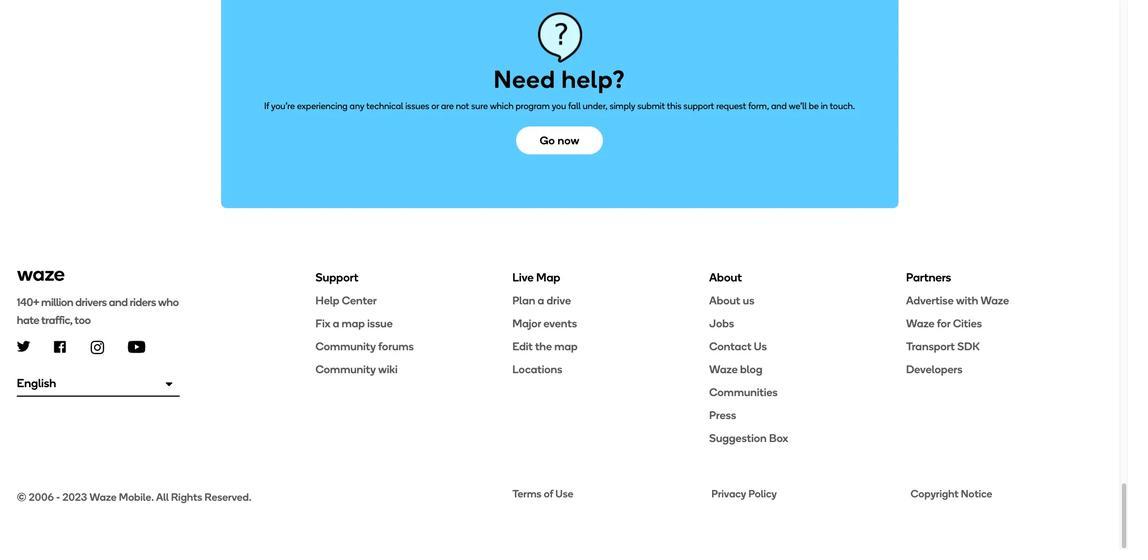 Task type: vqa. For each thing, say whether or not it's contained in the screenshot.
link icon
no



Task type: describe. For each thing, give the bounding box(es) containing it.
box
[[769, 432, 788, 445]]

simply
[[610, 101, 636, 111]]

sdk
[[957, 340, 980, 353]]

who
[[158, 295, 179, 309]]

2006
[[29, 491, 54, 504]]

we'll
[[789, 101, 807, 111]]

transport sdk
[[906, 340, 980, 353]]

developers link
[[906, 362, 1103, 377]]

waze down the contact
[[709, 363, 738, 376]]

waze up waze for cities link
[[981, 294, 1009, 307]]

use
[[555, 488, 574, 501]]

reserved.
[[205, 491, 252, 504]]

fix a map issue link
[[315, 316, 512, 331]]

press
[[709, 409, 736, 422]]

under,
[[583, 101, 608, 111]]

communities
[[709, 386, 778, 399]]

suggestion
[[709, 432, 767, 445]]

blog
[[740, 363, 763, 376]]

support
[[684, 101, 715, 111]]

fix a map issue
[[315, 317, 393, 330]]

contact
[[709, 340, 752, 353]]

forums
[[378, 340, 414, 353]]

map
[[536, 270, 560, 284]]

policy
[[749, 488, 777, 501]]

privacy policy link
[[711, 488, 904, 502]]

plan a drive
[[512, 294, 571, 307]]

140+ million drivers and riders who hate traffic, too
[[17, 295, 179, 327]]

suggestion box
[[709, 432, 788, 445]]

community wiki link
[[315, 362, 512, 377]]

contact us
[[709, 340, 767, 353]]

terms of use
[[512, 488, 574, 501]]

map for a
[[342, 317, 365, 330]]

{{ data.sidebar.logolink.text }} image
[[17, 270, 65, 282]]

jobs link
[[709, 316, 906, 331]]

jobs
[[709, 317, 734, 330]]

edit the map link
[[512, 339, 709, 354]]

youtube link
[[128, 341, 146, 353]]

the
[[535, 340, 552, 353]]

terms of use link
[[512, 488, 705, 502]]

suggestion box link
[[709, 431, 906, 446]]

million
[[41, 295, 73, 309]]

us
[[743, 294, 754, 307]]

major events link
[[512, 316, 709, 331]]

riders
[[130, 295, 156, 309]]

facebook image
[[54, 341, 66, 353]]

developers
[[906, 363, 963, 376]]

about for about us
[[709, 294, 741, 307]]

help center
[[315, 294, 377, 307]]

mobile.
[[119, 491, 154, 504]]

community for community wiki
[[315, 363, 376, 376]]

are
[[441, 101, 454, 111]]

140+
[[17, 295, 39, 309]]

waze left for
[[906, 317, 935, 330]]

terms
[[512, 488, 542, 501]]

major events
[[512, 317, 577, 330]]

for
[[937, 317, 951, 330]]

go
[[540, 134, 555, 147]]

support
[[315, 270, 358, 284]]

map for the
[[554, 340, 578, 353]]

transport sdk link
[[906, 339, 1103, 354]]

if you're experiencing any technical issues or are not sure which program you fall under, simply submit this support request form, and we'll be in touch.
[[264, 101, 855, 111]]

need help?
[[494, 65, 626, 94]]

or
[[432, 101, 439, 111]]

now
[[558, 134, 580, 147]]

with
[[956, 294, 978, 307]]

instagram link
[[91, 341, 104, 354]]

waze for cities link
[[906, 316, 1103, 331]]

us
[[754, 340, 767, 353]]

not
[[456, 101, 470, 111]]

contact us link
[[709, 339, 906, 354]]

edit the map
[[512, 340, 578, 353]]

form,
[[749, 101, 770, 111]]

in
[[821, 101, 828, 111]]

a for fix
[[333, 317, 339, 330]]

you're
[[271, 101, 295, 111]]

twitter image
[[17, 341, 30, 352]]

facebook link
[[54, 341, 66, 353]]



Task type: locate. For each thing, give the bounding box(es) containing it.
© 2006 - 2023 waze mobile. all rights reserved.
[[17, 491, 252, 504]]

sure
[[472, 101, 488, 111]]

fix
[[315, 317, 330, 330]]

map
[[342, 317, 365, 330], [554, 340, 578, 353]]

waze blog link
[[709, 362, 906, 377]]

issue
[[367, 317, 393, 330]]

about up about us
[[709, 270, 742, 284]]

about up jobs
[[709, 294, 741, 307]]

edit
[[512, 340, 533, 353]]

0 horizontal spatial a
[[333, 317, 339, 330]]

help center link
[[315, 293, 512, 308]]

a right fix
[[333, 317, 339, 330]]

copyright notice link
[[911, 488, 1103, 502]]

of
[[544, 488, 553, 501]]

youtube image
[[128, 341, 146, 353]]

0 horizontal spatial and
[[109, 295, 128, 309]]

any
[[350, 101, 365, 111]]

1 horizontal spatial a
[[538, 294, 544, 307]]

live
[[512, 270, 534, 284]]

center
[[342, 294, 377, 307]]

touch.
[[830, 101, 855, 111]]

english
[[17, 376, 56, 390]]

0 vertical spatial map
[[342, 317, 365, 330]]

go now link
[[516, 126, 603, 154]]

drivers
[[75, 295, 107, 309]]

issues
[[406, 101, 430, 111]]

twitter link
[[17, 341, 30, 352]]

help?
[[562, 65, 626, 94]]

events
[[544, 317, 577, 330]]

waze right 2023
[[89, 491, 117, 504]]

waze
[[981, 294, 1009, 307], [906, 317, 935, 330], [709, 363, 738, 376], [89, 491, 117, 504]]

plan
[[512, 294, 535, 307]]

privacy policy
[[711, 488, 777, 501]]

transport
[[906, 340, 955, 353]]

a
[[538, 294, 544, 307], [333, 317, 339, 330]]

which
[[490, 101, 514, 111]]

all
[[156, 491, 169, 504]]

fall
[[568, 101, 581, 111]]

this
[[667, 101, 682, 111]]

0 vertical spatial about
[[709, 270, 742, 284]]

1 vertical spatial community
[[315, 363, 376, 376]]

need
[[494, 65, 556, 94]]

notice
[[961, 488, 992, 501]]

community wiki
[[315, 363, 398, 376]]

community for community forums
[[315, 340, 376, 353]]

community down community forums
[[315, 363, 376, 376]]

1 vertical spatial map
[[554, 340, 578, 353]]

advertise with waze link
[[906, 293, 1103, 308]]

rights
[[171, 491, 202, 504]]

communities link
[[709, 385, 906, 400]]

instagram image
[[91, 341, 104, 354]]

1 about from the top
[[709, 270, 742, 284]]

1 horizontal spatial and
[[772, 101, 787, 111]]

press link
[[709, 408, 906, 423]]

help
[[315, 294, 339, 307]]

and left the riders
[[109, 295, 128, 309]]

waze for cities
[[906, 317, 982, 330]]

traffic,
[[41, 314, 73, 327]]

too
[[75, 314, 91, 327]]

privacy
[[711, 488, 746, 501]]

a inside plan a drive link
[[538, 294, 544, 307]]

major
[[512, 317, 541, 330]]

map down center
[[342, 317, 365, 330]]

about us link
[[709, 293, 906, 308]]

drive
[[547, 294, 571, 307]]

submit
[[638, 101, 665, 111]]

map right the the
[[554, 340, 578, 353]]

about
[[709, 270, 742, 284], [709, 294, 741, 307]]

locations
[[512, 363, 562, 376]]

if
[[264, 101, 269, 111]]

community forums link
[[315, 339, 512, 354]]

0 horizontal spatial map
[[342, 317, 365, 330]]

and left we'll
[[772, 101, 787, 111]]

a for plan
[[538, 294, 544, 307]]

waze blog
[[709, 363, 763, 376]]

2 about from the top
[[709, 294, 741, 307]]

copyright
[[911, 488, 959, 501]]

english link
[[17, 371, 180, 397]]

1 vertical spatial and
[[109, 295, 128, 309]]

1 horizontal spatial map
[[554, 340, 578, 353]]

a inside fix a map issue link
[[333, 317, 339, 330]]

0 vertical spatial community
[[315, 340, 376, 353]]

request
[[717, 101, 747, 111]]

1 vertical spatial about
[[709, 294, 741, 307]]

partners
[[906, 270, 951, 284]]

plan a drive link
[[512, 293, 709, 308]]

1 vertical spatial a
[[333, 317, 339, 330]]

0 vertical spatial a
[[538, 294, 544, 307]]

you
[[552, 101, 566, 111]]

caret down image
[[166, 379, 172, 390]]

program
[[516, 101, 550, 111]]

a right the plan
[[538, 294, 544, 307]]

copyright notice
[[911, 488, 992, 501]]

-
[[56, 491, 60, 504]]

technical
[[367, 101, 404, 111]]

and
[[772, 101, 787, 111], [109, 295, 128, 309]]

go now
[[540, 134, 580, 147]]

about for about
[[709, 270, 742, 284]]

hate
[[17, 314, 39, 327]]

community down fix a map issue
[[315, 340, 376, 353]]

wiki
[[378, 363, 398, 376]]

and inside 140+ million drivers and riders who hate traffic, too
[[109, 295, 128, 309]]

about us
[[709, 294, 754, 307]]

2 community from the top
[[315, 363, 376, 376]]

1 community from the top
[[315, 340, 376, 353]]

0 vertical spatial and
[[772, 101, 787, 111]]



